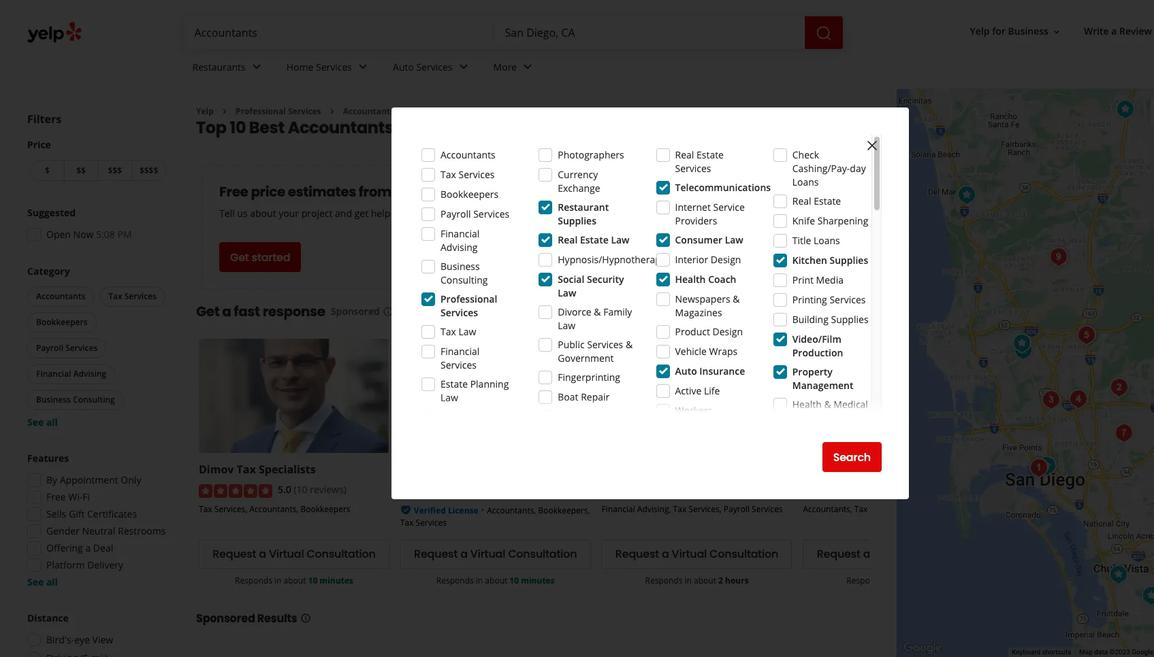 Task type: describe. For each thing, give the bounding box(es) containing it.
printing
[[793, 294, 827, 307]]

advising,
[[637, 504, 671, 515]]

$$$ button
[[98, 160, 132, 181]]

real estate
[[793, 195, 841, 208]]

family
[[604, 306, 632, 319]]

hypnosis/hypnotherapy
[[558, 253, 666, 266]]

advising inside button
[[73, 368, 106, 380]]

building
[[793, 313, 829, 326]]

accountants, for accountants, tax services
[[803, 504, 853, 515]]

0 horizontal spatial professional
[[236, 106, 286, 117]]

2 responds in about 10 minutes from the left
[[436, 575, 555, 587]]

tax inside accountants, bookkeepers, tax services
[[400, 518, 414, 529]]

platform delivery
[[46, 559, 123, 572]]

bookkeepers button
[[27, 313, 96, 333]]

1 vertical spatial loans
[[814, 234, 840, 247]]

$$ button
[[64, 160, 98, 181]]

started
[[252, 250, 290, 266]]

2 horizontal spatial payroll
[[724, 504, 750, 515]]

help
[[371, 207, 391, 220]]

0 horizontal spatial professional services
[[236, 106, 321, 117]]

best
[[249, 117, 285, 139]]

law up hypnosis/hypnotherapy
[[611, 234, 630, 247]]

cka
[[803, 463, 825, 478]]

2 request a virtual consultation button from the left
[[400, 540, 591, 570]]

sponsored
[[417, 207, 465, 220]]

see for category
[[27, 416, 44, 429]]

payroll services button
[[27, 339, 106, 359]]

filters
[[27, 112, 61, 127]]

group containing category
[[25, 265, 169, 430]]

4 responds from the left
[[847, 575, 884, 587]]

fi
[[83, 491, 90, 504]]

get started button
[[219, 243, 301, 273]]

24 chevron down v2 image for auto services
[[455, 59, 472, 75]]

estate planning law
[[441, 378, 509, 405]]

payroll services inside button
[[36, 343, 98, 354]]

sponsored for sponsored
[[331, 305, 380, 318]]

consultation for 4th request a virtual consultation button from the right
[[307, 547, 376, 563]]

by
[[46, 474, 57, 487]]

life
[[704, 385, 720, 398]]

24 chevron down v2 image
[[248, 59, 265, 75]]

jdp forensic accounting image
[[1112, 96, 1139, 123]]

0 horizontal spatial 10
[[230, 117, 246, 139]]

dimov tax specialists
[[199, 463, 316, 478]]

1 responds in about 10 minutes from the left
[[235, 575, 353, 587]]

gift
[[69, 508, 85, 521]]

financial advising inside button
[[36, 368, 106, 380]]

imaccounting image
[[1010, 337, 1037, 364]]

check cashing/pay-day loans
[[793, 148, 866, 189]]

knife sharpening
[[793, 215, 869, 227]]

consultation for fourth request a virtual consultation button
[[911, 547, 980, 563]]

insurance
[[700, 365, 745, 378]]

a for 4th request a virtual consultation button from the right
[[259, 547, 266, 563]]

features
[[27, 452, 69, 465]]

auto for auto services
[[393, 60, 414, 73]]

project
[[302, 207, 333, 220]]

1 request a virtual consultation button from the left
[[199, 540, 389, 570]]

4 in from the left
[[886, 575, 893, 587]]

professional services inside "search" "dialog"
[[441, 293, 497, 319]]

yelp for the yelp link
[[196, 106, 214, 117]]

eye
[[74, 634, 90, 647]]

law inside social security law
[[558, 287, 577, 300]]

grigg financial group image
[[1065, 386, 1092, 413]]

law inside 'workers compensation law'
[[675, 432, 693, 445]]

3 in from the left
[[685, 575, 692, 587]]

consumer law
[[675, 234, 744, 247]]

video/film production
[[793, 333, 843, 360]]

top hat tax & financial service image
[[1045, 244, 1072, 271]]

business inside business consulting 'button'
[[36, 394, 71, 406]]

design for interior design
[[711, 253, 741, 266]]

top 10 best accountants near san diego, california
[[196, 117, 609, 139]]

license
[[448, 505, 479, 517]]

a for third request a virtual consultation button from the right
[[461, 547, 468, 563]]

accountants inside "search" "dialog"
[[441, 148, 496, 161]]

virtual for fourth request a virtual consultation button
[[873, 547, 909, 563]]

planning
[[470, 378, 509, 391]]

see all for features
[[27, 576, 58, 589]]

estate for real estate law
[[580, 234, 609, 247]]

security
[[587, 273, 624, 286]]

request for 2nd request a virtual consultation button from right
[[616, 547, 659, 563]]

supplies for building supplies
[[831, 313, 869, 326]]

keyboard
[[1012, 649, 1041, 657]]

request for fourth request a virtual consultation button
[[817, 547, 861, 563]]

request a virtual consultation for fourth request a virtual consultation button
[[817, 547, 980, 563]]

dimov tax specialists image
[[1034, 453, 1061, 480]]

©2023
[[1110, 649, 1131, 657]]

sponsored results
[[196, 612, 297, 627]]

building supplies
[[793, 313, 869, 326]]

loans inside check cashing/pay-day loans
[[793, 176, 819, 189]]

consumer
[[675, 234, 723, 247]]

free wi-fi
[[46, 491, 90, 504]]

supplies for restaurant supplies
[[558, 215, 597, 227]]

4 request a virtual consultation button from the left
[[803, 540, 994, 570]]

fast
[[234, 303, 260, 322]]

yelp for yelp for business
[[970, 25, 990, 38]]

payroll inside "search" "dialog"
[[441, 208, 471, 221]]

currency exchange
[[558, 168, 600, 195]]

restaurants
[[192, 60, 246, 73]]

compensation
[[675, 418, 740, 431]]

newspapers & magazines
[[675, 293, 740, 319]]

local
[[394, 183, 427, 202]]

real for real estate services
[[675, 148, 694, 161]]

consulting inside "search" "dialog"
[[441, 274, 488, 287]]

law up interior design
[[725, 234, 744, 247]]

2 responds from the left
[[436, 575, 474, 587]]

internet service providers
[[675, 201, 745, 227]]

title
[[793, 234, 811, 247]]

consultation for 2nd request a virtual consultation button from right
[[710, 547, 779, 563]]

hours
[[725, 575, 749, 587]]

tax inside free price estimates from local tax professionals tell us about your project and get help from sponsored businesses.
[[430, 183, 454, 202]]

financial inside button
[[36, 368, 71, 380]]

financial services
[[441, 345, 480, 372]]

business inside 'business consulting'
[[441, 260, 480, 273]]

law inside divorce & family law
[[558, 319, 576, 332]]

specialists
[[259, 463, 316, 478]]

financial down tax law
[[441, 345, 480, 358]]

tax inside button
[[108, 291, 122, 302]]

accountants inside button
[[36, 291, 85, 302]]

law up financial services
[[459, 326, 476, 339]]

2 services, from the left
[[689, 504, 722, 515]]

tax services, accountants, bookkeepers
[[199, 504, 350, 515]]

vehicle wraps
[[675, 345, 738, 358]]

16 chevron right v2 image
[[327, 106, 338, 117]]

tax law
[[441, 326, 476, 339]]

leroy chen tax service image
[[1111, 420, 1138, 447]]

& for newspapers
[[733, 293, 740, 306]]

appointment
[[60, 474, 118, 487]]

wraps
[[709, 345, 738, 358]]

free price estimates from local tax professionals tell us about your project and get help from sponsored businesses.
[[219, 183, 547, 220]]

map data ©2023 google,
[[1080, 649, 1155, 657]]

product
[[675, 326, 710, 339]]

government
[[558, 352, 614, 365]]

dimov tax specialists link
[[199, 463, 316, 478]]

see all button for features
[[27, 576, 58, 589]]

gender
[[46, 525, 80, 538]]

$$
[[76, 165, 86, 176]]

sponsored for sponsored results
[[196, 612, 255, 627]]

open
[[46, 228, 71, 241]]

business consulting inside "search" "dialog"
[[441, 260, 488, 287]]

tax services inside button
[[108, 291, 157, 302]]

accountants right 16 chevron right v2 image
[[343, 106, 394, 117]]

bookkeepers inside button
[[36, 317, 88, 328]]

accountants, tax services
[[803, 504, 901, 515]]

law inside the estate planning law
[[441, 392, 458, 405]]

see all button for category
[[27, 416, 58, 429]]

yelp link
[[196, 106, 214, 117]]

property
[[793, 366, 833, 379]]

price
[[251, 183, 285, 202]]

neutral
[[82, 525, 115, 538]]

cka accounting and tax services link
[[803, 463, 982, 478]]

0 horizontal spatial accountants,
[[249, 504, 299, 515]]

real for real estate
[[793, 195, 812, 208]]

get
[[355, 207, 369, 220]]

price group
[[27, 138, 169, 184]]

see for features
[[27, 576, 44, 589]]

request a virtual consultation for 2nd request a virtual consultation button from right
[[616, 547, 779, 563]]

deal
[[93, 542, 113, 555]]

payroll inside button
[[36, 343, 63, 354]]

cka accounting and tax services
[[803, 463, 982, 478]]

reviews)
[[310, 484, 347, 497]]

bookkeepers inside "search" "dialog"
[[441, 188, 499, 201]]

get for get a fast response
[[196, 303, 220, 322]]

certificates
[[87, 508, 137, 521]]

your
[[279, 207, 299, 220]]

$$$
[[108, 165, 122, 176]]

next image
[[852, 304, 868, 320]]

david yorks tax service image
[[953, 182, 981, 209]]

1 horizontal spatial 10
[[308, 575, 318, 587]]

a for write a review link at the right top of page
[[1112, 25, 1117, 38]]

write a review link
[[1079, 19, 1155, 44]]

kitchen
[[793, 254, 827, 267]]

ferregut services image
[[1105, 562, 1132, 589]]



Task type: locate. For each thing, give the bounding box(es) containing it.
0 horizontal spatial minutes
[[320, 575, 353, 587]]

a for fourth request a virtual consultation button
[[864, 547, 871, 563]]

1 minutes from the left
[[320, 575, 353, 587]]

sells
[[46, 508, 66, 521]]

& inside "public services & government"
[[626, 339, 633, 351]]

from
[[359, 183, 392, 202], [393, 207, 415, 220]]

taxplus image
[[1008, 330, 1036, 357]]

4 virtual from the left
[[873, 547, 909, 563]]

accountants, down 5.0
[[249, 504, 299, 515]]

$ button
[[30, 160, 64, 181]]

advising up business consulting 'button' at left bottom
[[73, 368, 106, 380]]

16 chevron down v2 image
[[1052, 26, 1063, 37]]

all for category
[[46, 416, 58, 429]]

0 vertical spatial supplies
[[558, 215, 597, 227]]

1 see all button from the top
[[27, 416, 58, 429]]

$$$$
[[140, 165, 158, 176]]

view
[[92, 634, 113, 647]]

financial advising inside "search" "dialog"
[[441, 227, 480, 254]]

consultation up responds in about in the bottom right of the page
[[911, 547, 980, 563]]

2 vertical spatial group
[[23, 452, 169, 590]]

consulting inside business consulting 'button'
[[73, 394, 115, 406]]

1 virtual from the left
[[269, 547, 304, 563]]

services, right 'advising,'
[[689, 504, 722, 515]]

professional services link
[[236, 106, 321, 117]]

24 chevron down v2 image for home services
[[355, 59, 371, 75]]

group
[[23, 206, 169, 246], [25, 265, 169, 430], [23, 452, 169, 590]]

1 vertical spatial design
[[713, 326, 743, 339]]

group containing features
[[23, 452, 169, 590]]

1 horizontal spatial auto
[[675, 365, 697, 378]]

services,
[[214, 504, 247, 515], [689, 504, 722, 515]]

yelp left for
[[970, 25, 990, 38]]

1 request a virtual consultation from the left
[[213, 547, 376, 563]]

about
[[250, 207, 276, 220], [284, 575, 306, 587], [485, 575, 508, 587], [694, 575, 716, 587], [896, 575, 918, 587]]

1 vertical spatial yelp
[[196, 106, 214, 117]]

0 vertical spatial real
[[675, 148, 694, 161]]

services inside "public services & government"
[[587, 339, 623, 351]]

a up responds in about 2 hours
[[662, 547, 669, 563]]

real inside the real estate services
[[675, 148, 694, 161]]

payroll services down 'professionals'
[[441, 208, 510, 221]]

services inside the real estate services
[[675, 162, 711, 175]]

a down 'license'
[[461, 547, 468, 563]]

5.0 (10 reviews)
[[278, 484, 347, 497]]

professionals
[[457, 183, 547, 202]]

& down the family
[[626, 339, 633, 351]]

real estate law
[[558, 234, 630, 247]]

get for get started
[[230, 250, 249, 266]]

sponsored left results
[[196, 612, 255, 627]]

free up sells
[[46, 491, 66, 504]]

2 see from the top
[[27, 576, 44, 589]]

group containing suggested
[[23, 206, 169, 246]]

1 horizontal spatial advising
[[441, 241, 478, 254]]

3 virtual from the left
[[672, 547, 707, 563]]

3 request a virtual consultation from the left
[[616, 547, 779, 563]]

accountants, for accountants, bookkeepers, tax services
[[487, 505, 536, 517]]

0 vertical spatial see all
[[27, 416, 58, 429]]

1 horizontal spatial business
[[441, 260, 480, 273]]

review
[[1120, 25, 1152, 38]]

& inside divorce & family law
[[594, 306, 601, 319]]

search image
[[816, 25, 832, 41]]

24 chevron down v2 image inside more link
[[520, 59, 536, 75]]

request down accountants, tax services
[[817, 547, 861, 563]]

payroll services down bookkeepers button
[[36, 343, 98, 354]]

virtual for 2nd request a virtual consultation button from right
[[672, 547, 707, 563]]

auto for auto insurance
[[675, 365, 697, 378]]

1 horizontal spatial health
[[793, 398, 822, 411]]

accountants down san
[[441, 148, 496, 161]]

10
[[230, 117, 246, 139], [308, 575, 318, 587], [510, 575, 519, 587]]

delivery
[[87, 559, 123, 572]]

1 see all from the top
[[27, 416, 58, 429]]

close image
[[864, 137, 881, 154]]

1 vertical spatial see
[[27, 576, 44, 589]]

request a virtual consultation for 4th request a virtual consultation button from the right
[[213, 547, 376, 563]]

financial down sponsored
[[441, 227, 480, 240]]

see all button down platform
[[27, 576, 58, 589]]

san
[[439, 117, 471, 139]]

auto inside "search" "dialog"
[[675, 365, 697, 378]]

business consulting down financial advising button at the left of the page
[[36, 394, 115, 406]]

see up features
[[27, 416, 44, 429]]

search dialog
[[0, 0, 1155, 658]]

0 horizontal spatial from
[[359, 183, 392, 202]]

0 vertical spatial professional
[[236, 106, 286, 117]]

& for health
[[824, 398, 831, 411]]

2 virtual from the left
[[470, 547, 506, 563]]

tax services button
[[100, 287, 165, 307]]

estate for real estate services
[[697, 148, 724, 161]]

request a virtual consultation down tax services, accountants, bookkeepers
[[213, 547, 376, 563]]

business left 16 chevron down v2 icon
[[1008, 25, 1049, 38]]

option group
[[23, 612, 169, 658]]

2 horizontal spatial business
[[1008, 25, 1049, 38]]

10 right top
[[230, 117, 246, 139]]

supplies for kitchen supplies
[[830, 254, 869, 267]]

1 horizontal spatial professional
[[441, 293, 497, 306]]

1 in from the left
[[274, 575, 282, 587]]

estate up telecommunications
[[697, 148, 724, 161]]

all down business consulting 'button' at left bottom
[[46, 416, 58, 429]]

see all for category
[[27, 416, 58, 429]]

24 chevron down v2 image inside home services link
[[355, 59, 371, 75]]

4 consultation from the left
[[911, 547, 980, 563]]

request for third request a virtual consultation button from the right
[[414, 547, 458, 563]]

estate for real estate
[[814, 195, 841, 208]]

health down interior
[[675, 273, 706, 286]]

request a virtual consultation up responds in about 2 hours
[[616, 547, 779, 563]]

0 horizontal spatial consulting
[[73, 394, 115, 406]]

consulting up tax law
[[441, 274, 488, 287]]

sells gift certificates
[[46, 508, 137, 521]]

sponsored left 16 info v2 image
[[331, 305, 380, 318]]

0 horizontal spatial services,
[[214, 504, 247, 515]]

and inside free price estimates from local tax professionals tell us about your project and get help from sponsored businesses.
[[335, 207, 352, 220]]

1 vertical spatial real
[[793, 195, 812, 208]]

taxlana image
[[1106, 374, 1133, 402]]

consultation down reviews)
[[307, 547, 376, 563]]

virtual up responds in about in the bottom right of the page
[[873, 547, 909, 563]]

get inside get started button
[[230, 250, 249, 266]]

1 vertical spatial consulting
[[73, 394, 115, 406]]

0 horizontal spatial and
[[335, 207, 352, 220]]

estate up hypnosis/hypnotherapy
[[580, 234, 609, 247]]

3 request a virtual consultation button from the left
[[602, 540, 792, 570]]

real down the 'restaurant supplies'
[[558, 234, 578, 247]]

estimates
[[288, 183, 356, 202]]

tax services inside "search" "dialog"
[[441, 168, 495, 181]]

advising inside financial advising
[[441, 241, 478, 254]]

a up responds in about in the bottom right of the page
[[864, 547, 871, 563]]

0 vertical spatial payroll services
[[441, 208, 510, 221]]

consultation up hours
[[710, 547, 779, 563]]

2 in from the left
[[476, 575, 483, 587]]

loans up kitchen supplies
[[814, 234, 840, 247]]

1 vertical spatial payroll services
[[36, 343, 98, 354]]

0 vertical spatial business
[[1008, 25, 1049, 38]]

1 vertical spatial sponsored
[[196, 612, 255, 627]]

virtual for third request a virtual consultation button from the right
[[470, 547, 506, 563]]

services, down 5 star rating image
[[214, 504, 247, 515]]

health coach
[[675, 273, 737, 286]]

request a virtual consultation for third request a virtual consultation button from the right
[[414, 547, 577, 563]]

0 vertical spatial see all button
[[27, 416, 58, 429]]

16 chevron right v2 image
[[219, 106, 230, 117]]

financial advising down sponsored
[[441, 227, 480, 254]]

offering a deal
[[46, 542, 113, 555]]

0 vertical spatial group
[[23, 206, 169, 246]]

responds
[[235, 575, 272, 587], [436, 575, 474, 587], [645, 575, 683, 587], [847, 575, 884, 587]]

5:08
[[96, 228, 115, 241]]

16 info v2 image
[[300, 614, 311, 624]]

yelp left 16 chevron right v2 icon
[[196, 106, 214, 117]]

free inside free price estimates from local tax professionals tell us about your project and get help from sponsored businesses.
[[219, 183, 248, 202]]

see all up features
[[27, 416, 58, 429]]

see up distance
[[27, 576, 44, 589]]

gill tax group image
[[1025, 455, 1053, 482], [1025, 455, 1053, 482]]

financial down "payroll services" button
[[36, 368, 71, 380]]

24 chevron down v2 image inside auto services link
[[455, 59, 472, 75]]

1 horizontal spatial consulting
[[441, 274, 488, 287]]

auto up active
[[675, 365, 697, 378]]

16 info v2 image
[[383, 307, 394, 318]]

service
[[714, 201, 745, 214]]

1 vertical spatial free
[[46, 491, 66, 504]]

auto up accountants link
[[393, 60, 414, 73]]

accountants, inside accountants, bookkeepers, tax services
[[487, 505, 536, 517]]

magazines
[[675, 307, 722, 319]]

0 vertical spatial tax services
[[441, 168, 495, 181]]

health for health coach
[[675, 273, 706, 286]]

3 24 chevron down v2 image from the left
[[520, 59, 536, 75]]

1 horizontal spatial tax services
[[441, 168, 495, 181]]

2 vertical spatial real
[[558, 234, 578, 247]]

$$$$ button
[[132, 160, 166, 181]]

1 vertical spatial see all
[[27, 576, 58, 589]]

top hat tax & financial service image
[[1045, 244, 1072, 271]]

request a virtual consultation
[[213, 547, 376, 563], [414, 547, 577, 563], [616, 547, 779, 563], [817, 547, 980, 563]]

supplies down the "printing services"
[[831, 313, 869, 326]]

1 vertical spatial advising
[[73, 368, 106, 380]]

responds in about 10 minutes down accountants, bookkeepers, tax services
[[436, 575, 555, 587]]

professional right 16 chevron right v2 icon
[[236, 106, 286, 117]]

shortcuts
[[1043, 649, 1071, 657]]

responds in about 2 hours
[[645, 575, 749, 587]]

business consulting up tax law
[[441, 260, 488, 287]]

yelp inside yelp for business 'button'
[[970, 25, 990, 38]]

verified
[[414, 505, 446, 517]]

services
[[316, 60, 352, 73], [417, 60, 453, 73], [288, 106, 321, 117], [675, 162, 711, 175], [459, 168, 495, 181], [473, 208, 510, 221], [124, 291, 157, 302], [830, 294, 866, 307], [441, 307, 478, 319], [587, 339, 623, 351], [65, 343, 98, 354], [441, 359, 477, 372], [937, 463, 982, 478], [752, 504, 783, 515], [870, 504, 901, 515], [416, 518, 447, 529]]

0 vertical spatial health
[[675, 273, 706, 286]]

option group containing distance
[[23, 612, 169, 658]]

financial advising down "payroll services" button
[[36, 368, 106, 380]]

bookkeepers down accountants button
[[36, 317, 88, 328]]

write a review
[[1084, 25, 1152, 38]]

1 responds from the left
[[235, 575, 272, 587]]

virtual down tax services, accountants, bookkeepers
[[269, 547, 304, 563]]

see all down platform
[[27, 576, 58, 589]]

1 see from the top
[[27, 416, 44, 429]]

4 request from the left
[[817, 547, 861, 563]]

& down coach
[[733, 293, 740, 306]]

suggested
[[27, 206, 76, 219]]

law down compensation
[[675, 432, 693, 445]]

and
[[335, 207, 352, 220], [892, 463, 913, 478]]

free up the tell
[[219, 183, 248, 202]]

1 horizontal spatial responds in about 10 minutes
[[436, 575, 555, 587]]

professional inside "search" "dialog"
[[441, 293, 497, 306]]

3 request from the left
[[616, 547, 659, 563]]

product design
[[675, 326, 743, 339]]

0 horizontal spatial yelp
[[196, 106, 214, 117]]

health for health & medical
[[793, 398, 822, 411]]

restaurants link
[[182, 49, 276, 89]]

data
[[1095, 649, 1108, 657]]

free inside group
[[46, 491, 66, 504]]

advising down sponsored
[[441, 241, 478, 254]]

accountants up bookkeepers button
[[36, 291, 85, 302]]

estate down financial services
[[441, 378, 468, 391]]

tax
[[441, 168, 456, 181], [430, 183, 454, 202], [108, 291, 122, 302], [441, 326, 456, 339], [237, 463, 256, 478], [915, 463, 935, 478], [199, 504, 212, 515], [673, 504, 687, 515], [855, 504, 868, 515], [400, 518, 414, 529]]

1 horizontal spatial bookkeepers
[[301, 504, 350, 515]]

0 vertical spatial design
[[711, 253, 741, 266]]

law down divorce
[[558, 319, 576, 332]]

1 request from the left
[[213, 547, 256, 563]]

2 request a virtual consultation from the left
[[414, 547, 577, 563]]

fingerprinting
[[558, 371, 621, 384]]

1 horizontal spatial payroll
[[441, 208, 471, 221]]

estate inside the estate planning law
[[441, 378, 468, 391]]

social
[[558, 273, 585, 286]]

2 24 chevron down v2 image from the left
[[455, 59, 472, 75]]

previous image
[[820, 304, 837, 320]]

0 horizontal spatial business consulting
[[36, 394, 115, 406]]

request down tax services, accountants, bookkeepers
[[213, 547, 256, 563]]

1 horizontal spatial minutes
[[521, 575, 555, 587]]

financial left 'advising,'
[[602, 504, 635, 515]]

1 24 chevron down v2 image from the left
[[355, 59, 371, 75]]

request a virtual consultation button up responds in about in the bottom right of the page
[[803, 540, 994, 570]]

auto services
[[393, 60, 453, 73]]

request
[[213, 547, 256, 563], [414, 547, 458, 563], [616, 547, 659, 563], [817, 547, 861, 563]]

0 horizontal spatial bookkeepers
[[36, 317, 88, 328]]

medical
[[834, 398, 868, 411]]

0 vertical spatial and
[[335, 207, 352, 220]]

request a virtual consultation down accountants, bookkeepers, tax services
[[414, 547, 577, 563]]

divorce & family law
[[558, 306, 632, 332]]

accountants,
[[249, 504, 299, 515], [803, 504, 853, 515], [487, 505, 536, 517]]

0 vertical spatial payroll
[[441, 208, 471, 221]]

business inside yelp for business 'button'
[[1008, 25, 1049, 38]]

real up 'knife'
[[793, 195, 812, 208]]

supplies down "restaurant"
[[558, 215, 597, 227]]

workers
[[675, 405, 713, 418]]

accountants down home services link
[[288, 117, 394, 139]]

get left started
[[230, 250, 249, 266]]

a down tax services, accountants, bookkeepers
[[259, 547, 266, 563]]

4 request a virtual consultation from the left
[[817, 547, 980, 563]]

2
[[719, 575, 723, 587]]

1 horizontal spatial sponsored
[[331, 305, 380, 318]]

2 request from the left
[[414, 547, 458, 563]]

professional up tax law
[[441, 293, 497, 306]]

business consulting inside business consulting 'button'
[[36, 394, 115, 406]]

1 vertical spatial business consulting
[[36, 394, 115, 406]]

consulting down financial advising button at the left of the page
[[73, 394, 115, 406]]

1 vertical spatial bookkeepers
[[36, 317, 88, 328]]

0 vertical spatial loans
[[793, 176, 819, 189]]

2 consultation from the left
[[508, 547, 577, 563]]

0 vertical spatial financial advising
[[441, 227, 480, 254]]

request a virtual consultation button down tax services, accountants, bookkeepers
[[199, 540, 389, 570]]

business categories element
[[182, 49, 1155, 89]]

0 horizontal spatial sponsored
[[196, 612, 255, 627]]

0 vertical spatial bookkeepers
[[441, 188, 499, 201]]

services inside accountants, bookkeepers, tax services
[[416, 518, 447, 529]]

1 horizontal spatial 24 chevron down v2 image
[[455, 59, 472, 75]]

a inside group
[[85, 542, 91, 555]]

from down local
[[393, 207, 415, 220]]

print
[[793, 274, 814, 287]]

virtual for 4th request a virtual consultation button from the right
[[269, 547, 304, 563]]

active
[[675, 385, 702, 398]]

services inside financial services
[[441, 359, 477, 372]]

title loans
[[793, 234, 840, 247]]

0 horizontal spatial payroll
[[36, 343, 63, 354]]

and right accounting
[[892, 463, 913, 478]]

2 minutes from the left
[[521, 575, 555, 587]]

0 vertical spatial yelp
[[970, 25, 990, 38]]

24 chevron down v2 image for more
[[520, 59, 536, 75]]

1 vertical spatial auto
[[675, 365, 697, 378]]

0 horizontal spatial responds in about 10 minutes
[[235, 575, 353, 587]]

2 horizontal spatial 10
[[510, 575, 519, 587]]

1 vertical spatial professional
[[441, 293, 497, 306]]

request a virtual consultation button down accountants, bookkeepers, tax services
[[400, 540, 591, 570]]

responds in about 10 minutes up 16 info v2 icon in the bottom of the page
[[235, 575, 353, 587]]

bird's-
[[46, 634, 74, 647]]

near
[[397, 117, 436, 139]]

real for real estate law
[[558, 234, 578, 247]]

estate inside the real estate services
[[697, 148, 724, 161]]

& inside newspapers & magazines
[[733, 293, 740, 306]]

accountants link
[[343, 106, 394, 117]]

2 horizontal spatial real
[[793, 195, 812, 208]]

cashing/pay-
[[793, 162, 850, 175]]

internet
[[675, 201, 711, 214]]

consulting
[[441, 274, 488, 287], [73, 394, 115, 406]]

virtual up responds in about 2 hours
[[672, 547, 707, 563]]

& down the management
[[824, 398, 831, 411]]

professional services up tax law
[[441, 293, 497, 319]]

see all button
[[27, 416, 58, 429], [27, 576, 58, 589]]

1 consultation from the left
[[307, 547, 376, 563]]

0 vertical spatial free
[[219, 183, 248, 202]]

property management
[[793, 366, 854, 392]]

virtual down accountants, bookkeepers, tax services
[[470, 547, 506, 563]]

free for price
[[219, 183, 248, 202]]

3 responds from the left
[[645, 575, 683, 587]]

2 vertical spatial bookkeepers
[[301, 504, 350, 515]]

$
[[45, 165, 50, 176]]

1 vertical spatial health
[[793, 398, 822, 411]]

1 horizontal spatial professional services
[[441, 293, 497, 319]]

(10
[[294, 484, 308, 497]]

business down financial advising button at the left of the page
[[36, 394, 71, 406]]

1 horizontal spatial free
[[219, 183, 248, 202]]

consultation
[[307, 547, 376, 563], [508, 547, 577, 563], [710, 547, 779, 563], [911, 547, 980, 563]]

1 horizontal spatial business consulting
[[441, 260, 488, 287]]

1 all from the top
[[46, 416, 58, 429]]

bookkeepers up businesses.
[[441, 188, 499, 201]]

all for features
[[46, 576, 58, 589]]

a left deal
[[85, 542, 91, 555]]

professional services down 24 chevron down v2 icon
[[236, 106, 321, 117]]

0 vertical spatial get
[[230, 250, 249, 266]]

request a virtual consultation button up responds in about 2 hours
[[602, 540, 792, 570]]

estate up knife sharpening
[[814, 195, 841, 208]]

google,
[[1132, 649, 1155, 657]]

map
[[1080, 649, 1093, 657]]

24 chevron down v2 image right home services
[[355, 59, 371, 75]]

accountants, down cka
[[803, 504, 853, 515]]

pm
[[117, 228, 132, 241]]

& left the family
[[594, 306, 601, 319]]

5 star rating image
[[199, 485, 272, 498]]

2 horizontal spatial 24 chevron down v2 image
[[520, 59, 536, 75]]

consultation down bookkeepers,
[[508, 547, 577, 563]]

1 horizontal spatial services,
[[689, 504, 722, 515]]

2 see all button from the top
[[27, 576, 58, 589]]

design for product design
[[713, 326, 743, 339]]

10 up 16 info v2 icon in the bottom of the page
[[308, 575, 318, 587]]

free price estimates from local tax professionals image
[[714, 198, 782, 267]]

1 horizontal spatial financial advising
[[441, 227, 480, 254]]

map region
[[786, 0, 1155, 658]]

0 horizontal spatial advising
[[73, 368, 106, 380]]

0 horizontal spatial tax services
[[108, 291, 157, 302]]

design up coach
[[711, 253, 741, 266]]

see
[[27, 416, 44, 429], [27, 576, 44, 589]]

0 vertical spatial all
[[46, 416, 58, 429]]

platform
[[46, 559, 85, 572]]

1 horizontal spatial real
[[675, 148, 694, 161]]

1 vertical spatial tax services
[[108, 291, 157, 302]]

0 horizontal spatial health
[[675, 273, 706, 286]]

all down platform
[[46, 576, 58, 589]]

distance
[[27, 612, 69, 625]]

1 vertical spatial business
[[441, 260, 480, 273]]

printing services
[[793, 294, 866, 307]]

None search field
[[184, 16, 846, 49]]

law down social on the top of the page
[[558, 287, 577, 300]]

professional
[[236, 106, 286, 117], [441, 293, 497, 306]]

1 horizontal spatial and
[[892, 463, 913, 478]]

1 vertical spatial from
[[393, 207, 415, 220]]

24 chevron down v2 image
[[355, 59, 371, 75], [455, 59, 472, 75], [520, 59, 536, 75]]

request down verified
[[414, 547, 458, 563]]

1 horizontal spatial from
[[393, 207, 415, 220]]

yelp
[[970, 25, 990, 38], [196, 106, 214, 117]]

offering
[[46, 542, 83, 555]]

& for divorce
[[594, 306, 601, 319]]

free for wi-
[[46, 491, 66, 504]]

real up telecommunications
[[675, 148, 694, 161]]

user actions element
[[959, 19, 1155, 46]]

1 horizontal spatial yelp
[[970, 25, 990, 38]]

from up the help
[[359, 183, 392, 202]]

1 vertical spatial financial advising
[[36, 368, 106, 380]]

0 horizontal spatial real
[[558, 234, 578, 247]]

2 vertical spatial business
[[36, 394, 71, 406]]

business consulting button
[[27, 390, 124, 411]]

3 consultation from the left
[[710, 547, 779, 563]]

1 vertical spatial and
[[892, 463, 913, 478]]

consultation for third request a virtual consultation button from the right
[[508, 547, 577, 563]]

providers
[[675, 215, 718, 227]]

tax services
[[441, 168, 495, 181], [108, 291, 157, 302]]

a left fast
[[222, 303, 231, 322]]

management
[[793, 379, 854, 392]]

2 horizontal spatial accountants,
[[803, 504, 853, 515]]

payroll services inside "search" "dialog"
[[441, 208, 510, 221]]

24 chevron down v2 image right the auto services
[[455, 59, 472, 75]]

0 horizontal spatial business
[[36, 394, 71, 406]]

payroll
[[441, 208, 471, 221], [36, 343, 63, 354], [724, 504, 750, 515]]

1 vertical spatial see all button
[[27, 576, 58, 589]]

request for 4th request a virtual consultation button from the right
[[213, 547, 256, 563]]

david york's tax service image
[[1038, 387, 1065, 414]]

0 horizontal spatial free
[[46, 491, 66, 504]]

about inside free price estimates from local tax professionals tell us about your project and get help from sponsored businesses.
[[250, 207, 276, 220]]

hoffman & associates image
[[1073, 322, 1100, 349], [1073, 322, 1100, 349]]

get a fast response
[[196, 303, 325, 322]]

0 horizontal spatial auto
[[393, 60, 414, 73]]

interior design
[[675, 253, 741, 266]]

financial advising
[[441, 227, 480, 254], [36, 368, 106, 380]]

coach
[[708, 273, 737, 286]]

2 see all from the top
[[27, 576, 58, 589]]

homestate solutions image
[[1138, 583, 1155, 610]]

supplies inside the 'restaurant supplies'
[[558, 215, 597, 227]]

wi-
[[68, 491, 83, 504]]

0 vertical spatial auto
[[393, 60, 414, 73]]

auto inside the business categories element
[[393, 60, 414, 73]]

1 vertical spatial get
[[196, 303, 220, 322]]

google image
[[901, 640, 945, 658]]

2 vertical spatial payroll
[[724, 504, 750, 515]]

a for 2nd request a virtual consultation button from right
[[662, 547, 669, 563]]

1 horizontal spatial payroll services
[[441, 208, 510, 221]]

request down 'advising,'
[[616, 547, 659, 563]]

1 services, from the left
[[214, 504, 247, 515]]

0 horizontal spatial payroll services
[[36, 343, 98, 354]]

2 all from the top
[[46, 576, 58, 589]]

0 vertical spatial see
[[27, 416, 44, 429]]

16 verified v2 image
[[400, 505, 411, 516]]



Task type: vqa. For each thing, say whether or not it's contained in the screenshot.
Design
yes



